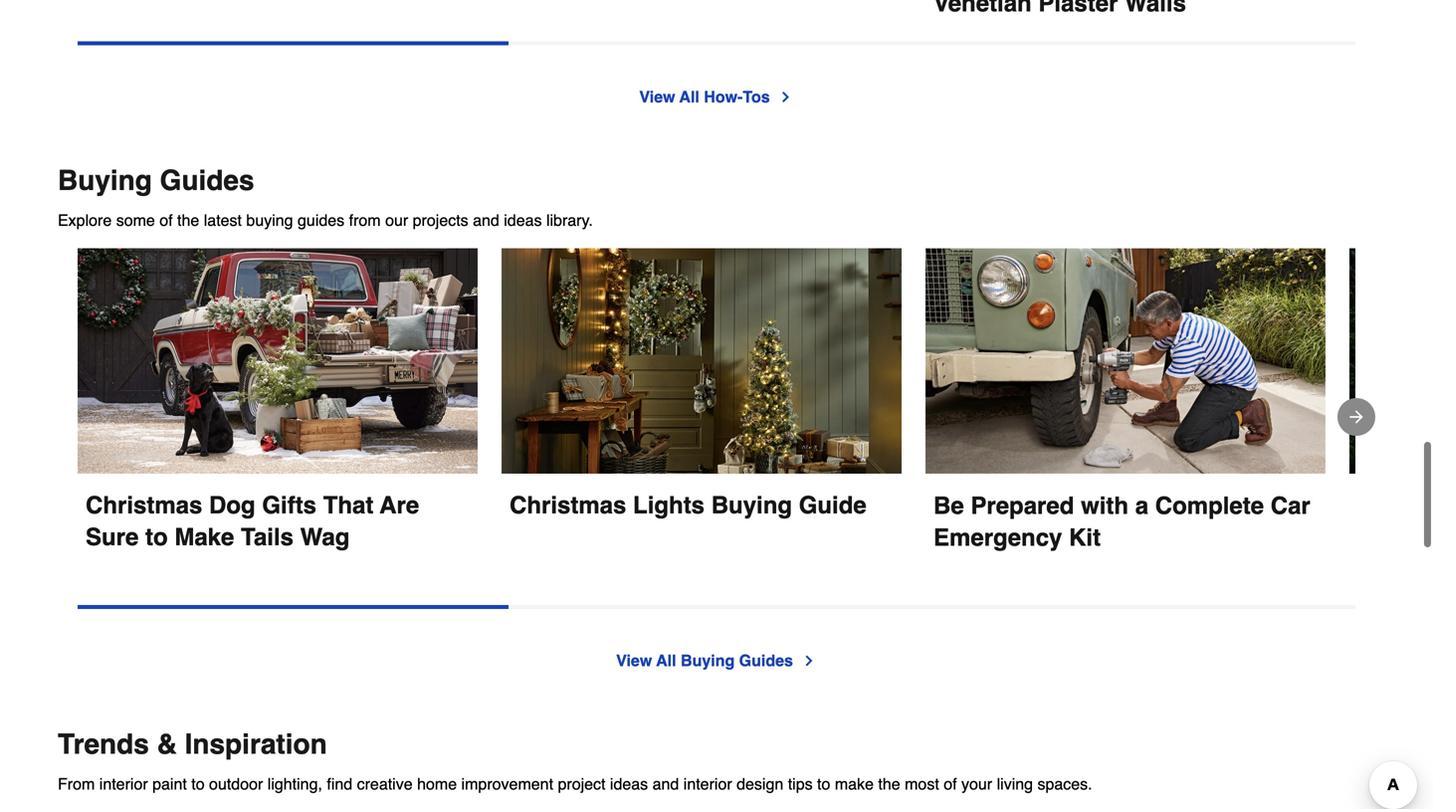 Task type: describe. For each thing, give the bounding box(es) containing it.
arrow right image
[[1347, 397, 1367, 417]]

christmas for christmas lights buying guide
[[510, 482, 627, 509]]

lights
[[633, 482, 705, 509]]

1 horizontal spatial and
[[653, 765, 679, 784]]

make
[[835, 765, 874, 784]]

explore some of the latest buying guides from our projects and ideas library.
[[58, 201, 593, 220]]

from
[[58, 765, 95, 784]]

0 horizontal spatial guides
[[160, 155, 254, 187]]

your
[[962, 765, 993, 784]]

a man in a striped blue and white t-shirt fixing a tire. image
[[926, 239, 1326, 465]]

0 vertical spatial buying
[[58, 155, 152, 187]]

gifts
[[262, 482, 317, 509]]

chevron right image
[[778, 79, 794, 95]]

design
[[737, 765, 784, 784]]

be
[[934, 482, 964, 510]]

our
[[385, 201, 408, 220]]

1 vertical spatial of
[[944, 765, 957, 784]]

outdoor
[[209, 765, 263, 784]]

christmas lights buying guide
[[510, 482, 867, 509]]

creative
[[357, 765, 413, 784]]

projects
[[413, 201, 469, 220]]

view all how-tos link
[[639, 75, 794, 99]]

1 interior from the left
[[99, 765, 148, 784]]

wag
[[300, 514, 350, 541]]

library.
[[546, 201, 593, 220]]

make
[[175, 514, 234, 541]]

chevron right image
[[801, 643, 817, 659]]

2 interior from the left
[[684, 765, 732, 784]]

that
[[323, 482, 374, 509]]

ideas for buying guides
[[504, 201, 542, 220]]

buying guides
[[58, 155, 254, 187]]

0 vertical spatial of
[[160, 201, 173, 220]]

buying for christmas lights buying guide
[[711, 482, 792, 509]]

guide
[[799, 482, 867, 509]]

be prepared with a complete car emergency kit
[[934, 482, 1317, 542]]

living
[[997, 765, 1033, 784]]

view for view all buying guides
[[616, 642, 652, 660]]

view all buying guides
[[616, 642, 793, 660]]

a black lab with a bow on its neck in front of a red pick up truck. image
[[78, 239, 478, 465]]

improvement
[[461, 765, 553, 784]]

explore
[[58, 201, 112, 220]]

view all buying guides link
[[616, 639, 817, 663]]

are
[[380, 482, 419, 509]]

2 horizontal spatial to
[[817, 765, 831, 784]]

view all how-tos
[[639, 78, 770, 96]]

find
[[327, 765, 353, 784]]



Task type: vqa. For each thing, say whether or not it's contained in the screenshot.
) related to 1
no



Task type: locate. For each thing, give the bounding box(es) containing it.
0 vertical spatial ideas
[[504, 201, 542, 220]]

dog
[[209, 482, 256, 509]]

from interior paint to outdoor lighting, find creative home improvement project ideas and interior design tips to make the most of your living spaces.
[[58, 765, 1093, 784]]

and right "project"
[[653, 765, 679, 784]]

the left most
[[878, 765, 901, 784]]

2 christmas from the left
[[510, 482, 627, 509]]

1 horizontal spatial the
[[878, 765, 901, 784]]

ideas for trends & inspiration
[[610, 765, 648, 784]]

0 horizontal spatial all
[[656, 642, 676, 660]]

interior
[[99, 765, 148, 784], [684, 765, 732, 784]]

1 christmas from the left
[[86, 482, 202, 509]]

1 horizontal spatial guides
[[739, 642, 793, 660]]

home
[[417, 765, 457, 784]]

0 horizontal spatial christmas
[[86, 482, 202, 509]]

2 vertical spatial buying
[[681, 642, 735, 660]]

to right sure
[[145, 514, 168, 541]]

buying
[[58, 155, 152, 187], [711, 482, 792, 509], [681, 642, 735, 660]]

car
[[1271, 482, 1311, 510]]

1 horizontal spatial to
[[191, 765, 205, 784]]

a home entryway decorated for christmas with lighted wreath, garland, and a prelit christmas tree. image
[[502, 239, 902, 465]]

0 horizontal spatial interior
[[99, 765, 148, 784]]

christmas lights buying guide link
[[502, 239, 902, 512]]

lighting,
[[268, 765, 322, 784]]

project
[[558, 765, 606, 784]]

the
[[177, 201, 199, 220], [878, 765, 901, 784]]

christmas dog gifts that are sure to make tails wag
[[86, 482, 426, 541]]

1 horizontal spatial all
[[680, 78, 700, 96]]

to right paint
[[191, 765, 205, 784]]

to right tips
[[817, 765, 831, 784]]

interior left 'design'
[[684, 765, 732, 784]]

trends
[[58, 719, 149, 751]]

all
[[680, 78, 700, 96], [656, 642, 676, 660]]

view for view all how-tos
[[639, 78, 675, 96]]

0 horizontal spatial the
[[177, 201, 199, 220]]

guides
[[298, 201, 345, 220]]

guides left chevron right image
[[739, 642, 793, 660]]

tos
[[743, 78, 770, 96]]

from
[[349, 201, 381, 220]]

and
[[473, 201, 500, 220], [653, 765, 679, 784]]

guides
[[160, 155, 254, 187], [739, 642, 793, 660]]

trends & inspiration
[[58, 719, 327, 751]]

christmas for christmas dog gifts that are sure to make tails wag
[[86, 482, 202, 509]]

0 vertical spatial and
[[473, 201, 500, 220]]

1 vertical spatial and
[[653, 765, 679, 784]]

to
[[145, 514, 168, 541], [191, 765, 205, 784], [817, 765, 831, 784]]

of right some
[[160, 201, 173, 220]]

ideas right "project"
[[610, 765, 648, 784]]

0 vertical spatial view
[[639, 78, 675, 96]]

a city apartment decorated with a christmas tree, lighted garland and candles. image
[[1350, 802, 1433, 809]]

latest
[[204, 201, 242, 220]]

1 horizontal spatial interior
[[684, 765, 732, 784]]

inspiration
[[185, 719, 327, 751]]

prepared
[[971, 482, 1074, 510]]

1 horizontal spatial of
[[944, 765, 957, 784]]

0 vertical spatial guides
[[160, 155, 254, 187]]

1 horizontal spatial ideas
[[610, 765, 648, 784]]

be prepared with a complete car emergency kit link
[[926, 239, 1326, 544]]

1 vertical spatial all
[[656, 642, 676, 660]]

1 vertical spatial view
[[616, 642, 652, 660]]

of left "your"
[[944, 765, 957, 784]]

sure
[[86, 514, 139, 541]]

1 horizontal spatial christmas
[[510, 482, 627, 509]]

to inside christmas dog gifts that are sure to make tails wag
[[145, 514, 168, 541]]

buying for view all buying guides
[[681, 642, 735, 660]]

0 horizontal spatial ideas
[[504, 201, 542, 220]]

0 horizontal spatial and
[[473, 201, 500, 220]]

complete
[[1155, 482, 1264, 510]]

emergency
[[934, 514, 1063, 542]]

and right projects
[[473, 201, 500, 220]]

christmas
[[86, 482, 202, 509], [510, 482, 627, 509]]

interior down trends
[[99, 765, 148, 784]]

&
[[157, 719, 177, 751]]

0 horizontal spatial of
[[160, 201, 173, 220]]

1 vertical spatial guides
[[739, 642, 793, 660]]

a woman in a red plaid jacket shopping for a live christmas tree. image
[[1350, 239, 1433, 465]]

0 horizontal spatial to
[[145, 514, 168, 541]]

spaces.
[[1038, 765, 1093, 784]]

0 vertical spatial the
[[177, 201, 199, 220]]

with
[[1081, 482, 1129, 510]]

paint
[[152, 765, 187, 784]]

christmas dog gifts that are sure to make tails wag link
[[78, 239, 478, 544]]

1 vertical spatial the
[[878, 765, 901, 784]]

kit
[[1069, 514, 1101, 542]]

some
[[116, 201, 155, 220]]

1 vertical spatial ideas
[[610, 765, 648, 784]]

how-
[[704, 78, 743, 96]]

buying
[[246, 201, 293, 220]]

ideas
[[504, 201, 542, 220], [610, 765, 648, 784]]

a
[[1136, 482, 1149, 510]]

tips
[[788, 765, 813, 784]]

all for how-
[[680, 78, 700, 96]]

christmas inside christmas dog gifts that are sure to make tails wag
[[86, 482, 202, 509]]

1 vertical spatial buying
[[711, 482, 792, 509]]

0 vertical spatial all
[[680, 78, 700, 96]]

of
[[160, 201, 173, 220], [944, 765, 957, 784]]

tails
[[241, 514, 294, 541]]

all for buying
[[656, 642, 676, 660]]

most
[[905, 765, 939, 784]]

ideas left library.
[[504, 201, 542, 220]]

view
[[639, 78, 675, 96], [616, 642, 652, 660]]

the left latest
[[177, 201, 199, 220]]

guides up latest
[[160, 155, 254, 187]]



